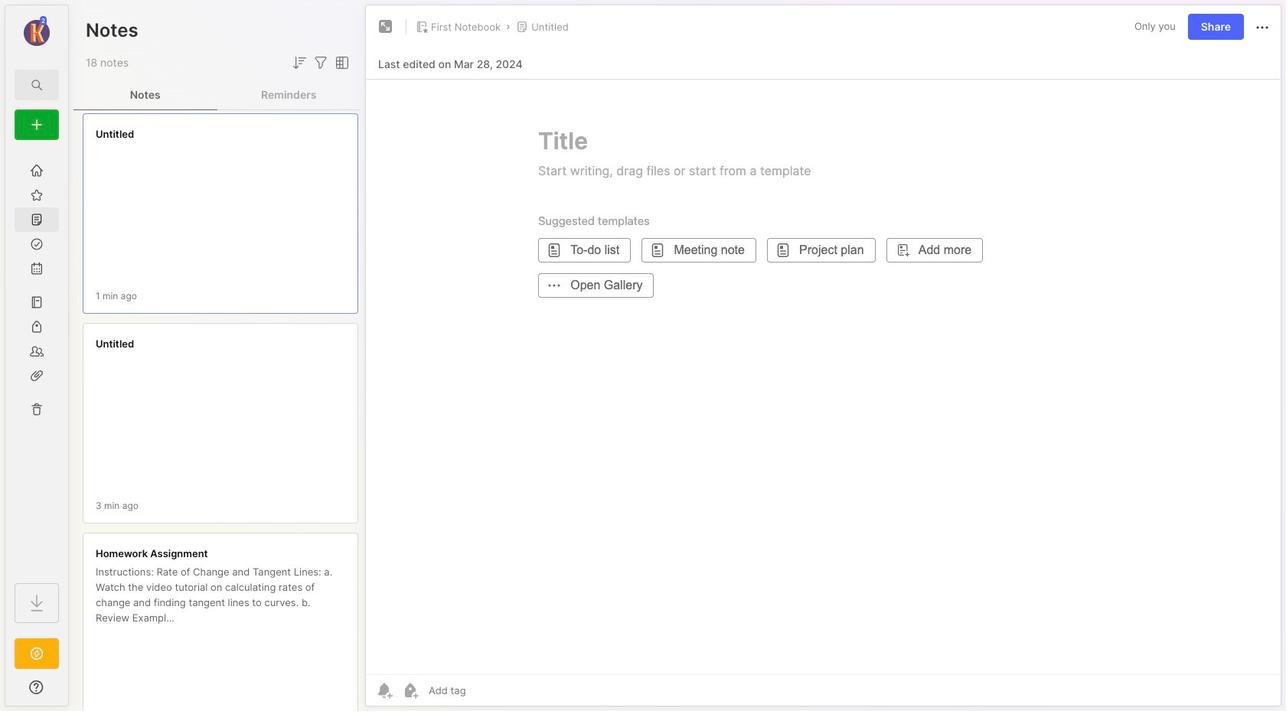 Task type: describe. For each thing, give the bounding box(es) containing it.
click to expand image
[[67, 683, 79, 702]]

Sort options field
[[290, 54, 309, 72]]

main element
[[0, 0, 74, 712]]

WHAT'S NEW field
[[5, 676, 68, 700]]

note window element
[[365, 5, 1282, 707]]

Account field
[[5, 15, 68, 48]]

add tag image
[[401, 682, 420, 700]]

Add filters field
[[312, 54, 330, 72]]

expand note image
[[377, 18, 395, 36]]

tree inside main element
[[5, 149, 68, 570]]



Task type: locate. For each thing, give the bounding box(es) containing it.
View options field
[[330, 54, 352, 72]]

tree
[[5, 149, 68, 570]]

more actions image
[[1254, 18, 1272, 37]]

Add tag field
[[427, 684, 543, 698]]

tab list
[[74, 80, 361, 110]]

More actions field
[[1254, 17, 1272, 37]]

add filters image
[[312, 54, 330, 72]]

Note Editor text field
[[366, 79, 1281, 675]]

add a reminder image
[[375, 682, 394, 700]]

edit search image
[[28, 76, 46, 94]]

home image
[[29, 163, 44, 178]]

upgrade image
[[28, 645, 46, 663]]



Task type: vqa. For each thing, say whether or not it's contained in the screenshot.
Expand Tags icon
no



